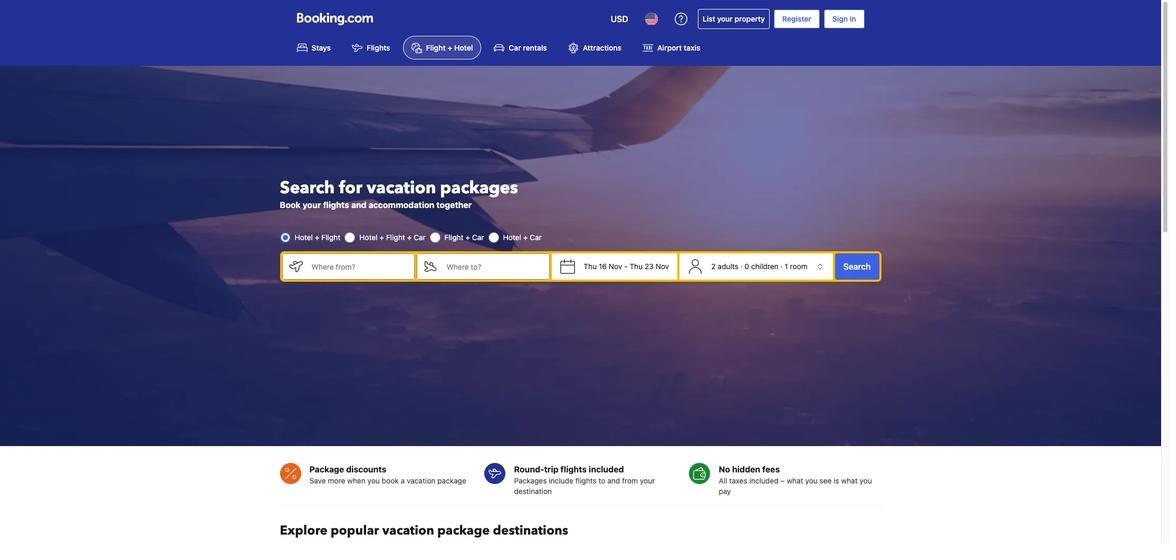 Task type: describe. For each thing, give the bounding box(es) containing it.
flights
[[367, 43, 390, 52]]

1
[[785, 262, 788, 271]]

2 horizontal spatial your
[[717, 14, 733, 23]]

usd
[[611, 14, 628, 24]]

thu 16 nov - thu 23 nov
[[584, 262, 669, 271]]

no
[[719, 465, 730, 475]]

2 thu from the left
[[630, 262, 643, 271]]

attractions
[[583, 43, 622, 52]]

all
[[719, 477, 727, 486]]

hotel + car
[[503, 233, 542, 242]]

sign in link
[[824, 9, 865, 28]]

popular
[[331, 523, 379, 540]]

hotel + flight + car
[[359, 233, 426, 242]]

see
[[820, 477, 832, 486]]

0
[[745, 262, 749, 271]]

property
[[735, 14, 765, 23]]

and inside round-trip flights included packages include flights to and from your destination
[[607, 477, 620, 486]]

1 thu from the left
[[584, 262, 597, 271]]

sign
[[832, 14, 848, 23]]

vacation inside package discounts save more when you book a vacation package
[[407, 477, 435, 486]]

is
[[834, 477, 839, 486]]

discounts
[[346, 465, 386, 475]]

more
[[328, 477, 345, 486]]

flights for for
[[323, 201, 349, 210]]

2
[[711, 262, 716, 271]]

adults
[[718, 262, 739, 271]]

no hidden fees all taxes included – what you see is what you pay
[[719, 465, 872, 496]]

23
[[645, 262, 654, 271]]

-
[[624, 262, 628, 271]]

include
[[549, 477, 573, 486]]

a
[[401, 477, 405, 486]]

your inside search for vacation packages book your flights and accommodation together
[[303, 201, 321, 210]]

your inside round-trip flights included packages include flights to and from your destination
[[640, 477, 655, 486]]

register link
[[774, 9, 820, 28]]

flight + car
[[445, 233, 484, 242]]

+ for flight + car
[[466, 233, 470, 242]]

flights for trip
[[575, 477, 597, 486]]

16
[[599, 262, 607, 271]]

1 · from the left
[[741, 262, 743, 271]]

trip
[[544, 465, 559, 475]]

search for search
[[843, 262, 871, 272]]

package inside package discounts save more when you book a vacation package
[[437, 477, 466, 486]]

list
[[703, 14, 715, 23]]

taxis
[[684, 43, 700, 52]]

package
[[309, 465, 344, 475]]

–
[[781, 477, 785, 486]]

1 vertical spatial flights
[[561, 465, 587, 475]]

destination
[[514, 488, 552, 496]]

fees
[[762, 465, 780, 475]]

included inside no hidden fees all taxes included – what you see is what you pay
[[749, 477, 779, 486]]

2 adults · 0 children · 1 room
[[711, 262, 808, 271]]

explore popular vacation package destinations
[[280, 523, 568, 540]]

destinations
[[493, 523, 568, 540]]

flight + hotel
[[426, 43, 473, 52]]

register
[[782, 14, 811, 23]]

airport taxis
[[657, 43, 700, 52]]

book
[[382, 477, 399, 486]]

vacation for package
[[382, 523, 434, 540]]

to
[[599, 477, 605, 486]]

in
[[850, 14, 856, 23]]

hotel for hotel + car
[[503, 233, 521, 242]]



Task type: vqa. For each thing, say whether or not it's contained in the screenshot.
discounts at the left bottom of the page
yes



Task type: locate. For each thing, give the bounding box(es) containing it.
1 you from the left
[[368, 477, 380, 486]]

round-
[[514, 465, 544, 475]]

hotel
[[454, 43, 473, 52], [295, 233, 313, 242], [359, 233, 378, 242], [503, 233, 521, 242]]

you inside package discounts save more when you book a vacation package
[[368, 477, 380, 486]]

included inside round-trip flights included packages include flights to and from your destination
[[589, 465, 624, 475]]

stays
[[312, 43, 331, 52]]

2 vertical spatial vacation
[[382, 523, 434, 540]]

1 vertical spatial search
[[843, 262, 871, 272]]

2 what from the left
[[841, 477, 858, 486]]

1 vertical spatial your
[[303, 201, 321, 210]]

rentals
[[523, 43, 547, 52]]

your
[[717, 14, 733, 23], [303, 201, 321, 210], [640, 477, 655, 486]]

· left 0
[[741, 262, 743, 271]]

together
[[436, 201, 472, 210]]

Where to? field
[[438, 254, 550, 280]]

1 vertical spatial vacation
[[407, 477, 435, 486]]

included
[[589, 465, 624, 475], [749, 477, 779, 486]]

1 horizontal spatial your
[[640, 477, 655, 486]]

packages
[[440, 177, 518, 200]]

your right book
[[303, 201, 321, 210]]

your right list
[[717, 14, 733, 23]]

flight + hotel link
[[403, 36, 481, 60]]

vacation for packages
[[367, 177, 436, 200]]

1 horizontal spatial search
[[843, 262, 871, 272]]

vacation up accommodation
[[367, 177, 436, 200]]

0 horizontal spatial ·
[[741, 262, 743, 271]]

usd button
[[604, 6, 635, 32]]

and
[[351, 201, 367, 210], [607, 477, 620, 486]]

1 vertical spatial package
[[437, 523, 490, 540]]

1 horizontal spatial what
[[841, 477, 858, 486]]

2 · from the left
[[781, 262, 783, 271]]

search inside button
[[843, 262, 871, 272]]

flights link
[[344, 36, 399, 60]]

+ for hotel + flight
[[315, 233, 319, 242]]

vacation right a
[[407, 477, 435, 486]]

car rentals
[[509, 43, 547, 52]]

list your property
[[703, 14, 765, 23]]

for
[[339, 177, 362, 200]]

your right from
[[640, 477, 655, 486]]

and right to
[[607, 477, 620, 486]]

search
[[280, 177, 335, 200], [843, 262, 871, 272]]

search for search for vacation packages book your flights and accommodation together
[[280, 177, 335, 200]]

thu right the -
[[630, 262, 643, 271]]

0 horizontal spatial nov
[[609, 262, 622, 271]]

nov left the -
[[609, 262, 622, 271]]

+ for flight + hotel
[[448, 43, 452, 52]]

search for vacation packages book your flights and accommodation together
[[280, 177, 518, 210]]

2 nov from the left
[[656, 262, 669, 271]]

3 you from the left
[[860, 477, 872, 486]]

included down fees
[[749, 477, 779, 486]]

1 horizontal spatial you
[[805, 477, 818, 486]]

1 horizontal spatial included
[[749, 477, 779, 486]]

·
[[741, 262, 743, 271], [781, 262, 783, 271]]

taxes
[[729, 477, 747, 486]]

+ for hotel + car
[[523, 233, 528, 242]]

car inside car rentals link
[[509, 43, 521, 52]]

when
[[347, 477, 366, 486]]

0 horizontal spatial what
[[787, 477, 803, 486]]

you right is
[[860, 477, 872, 486]]

package discounts save more when you book a vacation package
[[309, 465, 466, 486]]

1 package from the top
[[437, 477, 466, 486]]

included up to
[[589, 465, 624, 475]]

booking.com online hotel reservations image
[[297, 13, 373, 25]]

flight
[[426, 43, 446, 52], [321, 233, 340, 242], [386, 233, 405, 242], [445, 233, 464, 242]]

search button
[[835, 254, 879, 280]]

save
[[309, 477, 326, 486]]

packages
[[514, 477, 547, 486]]

hotel for hotel + flight + car
[[359, 233, 378, 242]]

pay
[[719, 488, 731, 496]]

0 vertical spatial your
[[717, 14, 733, 23]]

2 vertical spatial your
[[640, 477, 655, 486]]

from
[[622, 477, 638, 486]]

0 horizontal spatial search
[[280, 177, 335, 200]]

thu left 16
[[584, 262, 597, 271]]

0 vertical spatial included
[[589, 465, 624, 475]]

2 vertical spatial flights
[[575, 477, 597, 486]]

1 horizontal spatial ·
[[781, 262, 783, 271]]

2 you from the left
[[805, 477, 818, 486]]

what right –
[[787, 477, 803, 486]]

airport
[[657, 43, 682, 52]]

and down for
[[351, 201, 367, 210]]

you left see
[[805, 477, 818, 486]]

flights down for
[[323, 201, 349, 210]]

car rentals link
[[486, 36, 555, 60]]

you down discounts
[[368, 477, 380, 486]]

flights up include
[[561, 465, 587, 475]]

0 vertical spatial flights
[[323, 201, 349, 210]]

what
[[787, 477, 803, 486], [841, 477, 858, 486]]

nov
[[609, 262, 622, 271], [656, 262, 669, 271]]

flights left to
[[575, 477, 597, 486]]

0 horizontal spatial included
[[589, 465, 624, 475]]

Where from? field
[[303, 254, 415, 280]]

flights inside search for vacation packages book your flights and accommodation together
[[323, 201, 349, 210]]

1 vertical spatial included
[[749, 477, 779, 486]]

1 vertical spatial and
[[607, 477, 620, 486]]

airport taxis link
[[634, 36, 709, 60]]

package
[[437, 477, 466, 486], [437, 523, 490, 540]]

accommodation
[[369, 201, 434, 210]]

hotel for hotel + flight
[[295, 233, 313, 242]]

search inside search for vacation packages book your flights and accommodation together
[[280, 177, 335, 200]]

2 package from the top
[[437, 523, 490, 540]]

sign in
[[832, 14, 856, 23]]

thu
[[584, 262, 597, 271], [630, 262, 643, 271]]

attractions link
[[560, 36, 630, 60]]

2 horizontal spatial you
[[860, 477, 872, 486]]

· left 1
[[781, 262, 783, 271]]

you
[[368, 477, 380, 486], [805, 477, 818, 486], [860, 477, 872, 486]]

list your property link
[[698, 9, 770, 29]]

hotel + flight
[[295, 233, 340, 242]]

children
[[751, 262, 779, 271]]

flights
[[323, 201, 349, 210], [561, 465, 587, 475], [575, 477, 597, 486]]

1 horizontal spatial nov
[[656, 262, 669, 271]]

hidden
[[732, 465, 760, 475]]

1 what from the left
[[787, 477, 803, 486]]

1 horizontal spatial thu
[[630, 262, 643, 271]]

nov right 23
[[656, 262, 669, 271]]

and inside search for vacation packages book your flights and accommodation together
[[351, 201, 367, 210]]

0 vertical spatial vacation
[[367, 177, 436, 200]]

0 vertical spatial package
[[437, 477, 466, 486]]

vacation inside search for vacation packages book your flights and accommodation together
[[367, 177, 436, 200]]

0 horizontal spatial you
[[368, 477, 380, 486]]

vacation down a
[[382, 523, 434, 540]]

1 horizontal spatial and
[[607, 477, 620, 486]]

book
[[280, 201, 301, 210]]

round-trip flights included packages include flights to and from your destination
[[514, 465, 655, 496]]

car
[[509, 43, 521, 52], [414, 233, 426, 242], [472, 233, 484, 242], [530, 233, 542, 242]]

0 horizontal spatial and
[[351, 201, 367, 210]]

+
[[448, 43, 452, 52], [315, 233, 319, 242], [380, 233, 384, 242], [407, 233, 412, 242], [466, 233, 470, 242], [523, 233, 528, 242]]

0 vertical spatial search
[[280, 177, 335, 200]]

stays link
[[288, 36, 339, 60]]

explore
[[280, 523, 328, 540]]

0 vertical spatial and
[[351, 201, 367, 210]]

room
[[790, 262, 808, 271]]

+ for hotel + flight + car
[[380, 233, 384, 242]]

0 horizontal spatial your
[[303, 201, 321, 210]]

1 nov from the left
[[609, 262, 622, 271]]

what right is
[[841, 477, 858, 486]]

0 horizontal spatial thu
[[584, 262, 597, 271]]

vacation
[[367, 177, 436, 200], [407, 477, 435, 486], [382, 523, 434, 540]]



